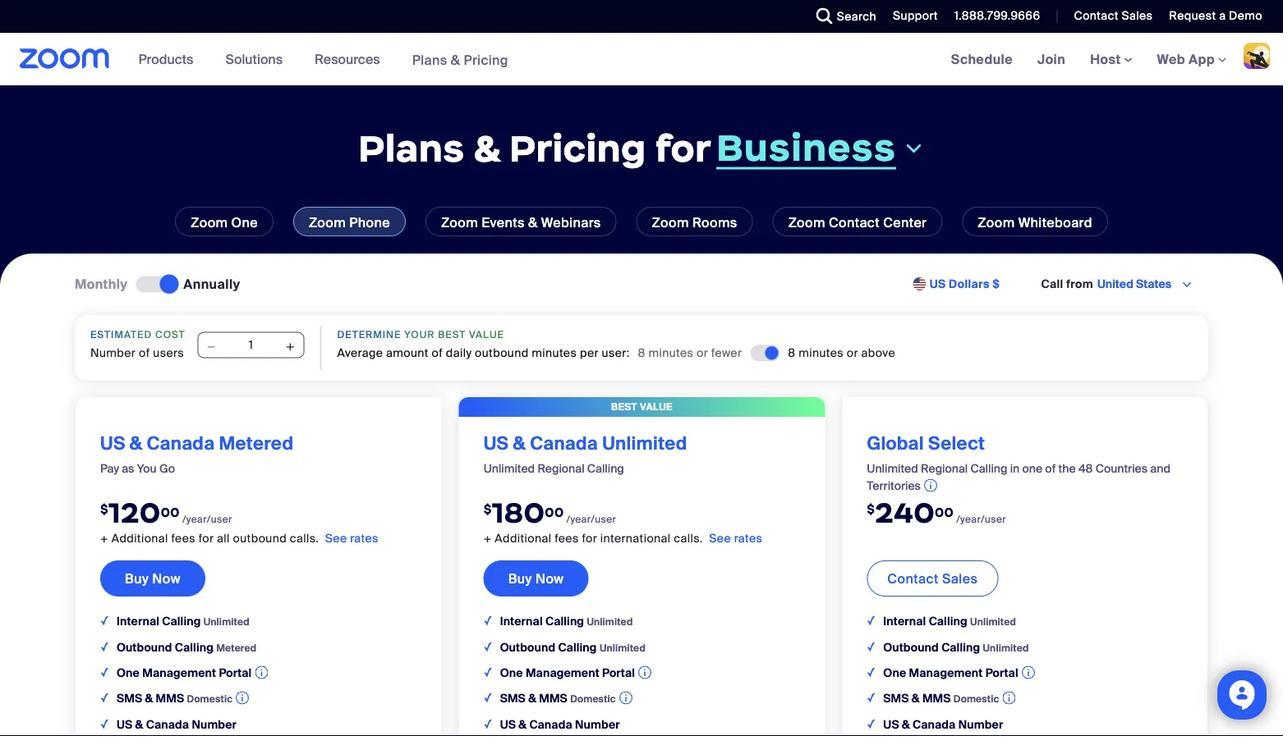 Task type: vqa. For each thing, say whether or not it's contained in the screenshot.
MY MEETING text box
no



Task type: locate. For each thing, give the bounding box(es) containing it.
/year/user for 180
[[566, 513, 616, 526]]

daily
[[446, 345, 472, 361]]

1 sms & mms domestic from the left
[[117, 692, 233, 707]]

outbound for 120
[[117, 640, 172, 655]]

best up 'daily'
[[438, 328, 466, 341]]

canada for 120
[[146, 717, 189, 733]]

0 horizontal spatial /year/user
[[182, 513, 232, 526]]

2 horizontal spatial internal
[[883, 614, 926, 630]]

plans
[[412, 51, 447, 68], [358, 125, 465, 172]]

management for 120
[[142, 666, 216, 681]]

0 horizontal spatial 8
[[638, 345, 645, 361]]

zoom phone
[[309, 214, 390, 231]]

1 domestic from the left
[[187, 693, 233, 706]]

$ for 120
[[100, 501, 108, 517]]

00 down select in the right bottom of the page
[[935, 505, 954, 520]]

pricing for plans & pricing
[[464, 51, 508, 68]]

0 vertical spatial contact
[[1074, 8, 1119, 23]]

internal for 120
[[117, 614, 159, 630]]

outbound right 'daily'
[[475, 345, 529, 361]]

2 horizontal spatial portal
[[986, 666, 1018, 681]]

1 internal from the left
[[117, 614, 159, 630]]

2 see rates link from the left
[[709, 531, 763, 547]]

00 down us & canada unlimited unlimited regional calling
[[545, 505, 564, 520]]

additional down 120
[[111, 531, 168, 547]]

or left above
[[847, 345, 858, 361]]

0 horizontal spatial contact sales
[[888, 570, 978, 588]]

1 calls. from the left
[[290, 531, 319, 547]]

1 internal calling unlimited from the left
[[117, 614, 250, 630]]

1 horizontal spatial mms
[[539, 692, 568, 707]]

0 horizontal spatial for
[[199, 531, 214, 547]]

0 horizontal spatial additional
[[111, 531, 168, 547]]

1 /year/user from the left
[[182, 513, 232, 526]]

6 zoom from the left
[[978, 214, 1015, 231]]

portal
[[219, 666, 252, 681], [602, 666, 635, 681], [986, 666, 1018, 681]]

1 now from the left
[[152, 570, 181, 588]]

1 horizontal spatial us & canada number
[[500, 717, 620, 733]]

0 horizontal spatial sms
[[117, 692, 142, 707]]

now down '180'
[[536, 570, 564, 588]]

us inside us & canada unlimited unlimited regional calling
[[484, 432, 509, 455]]

outbound
[[475, 345, 529, 361], [233, 531, 287, 547]]

2 internal calling unlimited from the left
[[500, 614, 633, 630]]

0 horizontal spatial sales
[[942, 570, 978, 588]]

us & canada number for 180
[[500, 717, 620, 733]]

0 horizontal spatial portal
[[219, 666, 252, 681]]

show options image
[[1181, 278, 1194, 291]]

now up the outbound calling metered
[[152, 570, 181, 588]]

2 fees from the left
[[555, 531, 579, 547]]

1 vertical spatial metered
[[216, 642, 257, 655]]

2 buy now from the left
[[508, 570, 564, 588]]

+
[[100, 531, 108, 547], [484, 531, 492, 547]]

dollars
[[949, 277, 990, 292]]

additional inside $ 120 00 /year/user + additional fees for all outbound calls. see rates
[[111, 531, 168, 547]]

for inside $ 120 00 /year/user + additional fees for all outbound calls. see rates
[[199, 531, 214, 547]]

calls. inside $ 120 00 /year/user + additional fees for all outbound calls. see rates
[[290, 531, 319, 547]]

portal for 120
[[219, 666, 252, 681]]

support link
[[881, 0, 942, 33], [893, 8, 938, 23]]

main content containing business
[[0, 33, 1283, 737]]

1 outbound calling unlimited from the left
[[500, 640, 646, 655]]

2 minutes from the left
[[649, 345, 694, 361]]

zoom for zoom phone
[[309, 214, 346, 231]]

canada inside the us & canada metered pay as you go
[[147, 432, 215, 455]]

/year/user up all
[[182, 513, 232, 526]]

buy now link down '180'
[[484, 561, 589, 597]]

2 internal from the left
[[500, 614, 543, 630]]

outbound calling unlimited
[[500, 640, 646, 655], [883, 640, 1029, 655]]

metered inside the us & canada metered pay as you go
[[219, 432, 294, 455]]

1 horizontal spatial portal
[[602, 666, 635, 681]]

zoom left phone
[[309, 214, 346, 231]]

2 zoom from the left
[[309, 214, 346, 231]]

rates
[[350, 531, 379, 547], [734, 531, 763, 547]]

0 horizontal spatial buy
[[125, 570, 149, 588]]

mms for 180
[[539, 692, 568, 707]]

contact
[[1074, 8, 1119, 23], [829, 214, 880, 231], [888, 570, 939, 588]]

0 vertical spatial best
[[438, 328, 466, 341]]

3 portal from the left
[[986, 666, 1018, 681]]

fewer
[[711, 345, 742, 361]]

3 zoom from the left
[[441, 214, 478, 231]]

1 horizontal spatial +
[[484, 531, 492, 547]]

1 horizontal spatial contact sales
[[1074, 8, 1153, 23]]

regional down select in the right bottom of the page
[[921, 462, 968, 477]]

2 8 from the left
[[788, 345, 796, 361]]

1 horizontal spatial one management portal
[[500, 666, 635, 681]]

2 now from the left
[[536, 570, 564, 588]]

outbound for 180
[[500, 640, 555, 655]]

banner containing products
[[0, 33, 1283, 87]]

0 horizontal spatial see
[[325, 531, 347, 547]]

3 /year/user from the left
[[956, 513, 1006, 526]]

phone
[[349, 214, 390, 231]]

calls. right all
[[290, 531, 319, 547]]

zoom one
[[191, 214, 258, 231]]

you
[[137, 462, 157, 477]]

0 horizontal spatial pricing
[[464, 51, 508, 68]]

1 horizontal spatial fees
[[555, 531, 579, 547]]

1 horizontal spatial 8
[[788, 345, 796, 361]]

1 fees from the left
[[171, 531, 196, 547]]

00 for 120
[[161, 505, 180, 520]]

1 horizontal spatial management
[[526, 666, 600, 681]]

fees inside $ 120 00 /year/user + additional fees for all outbound calls. see rates
[[171, 531, 196, 547]]

$ inside $ 120 00 /year/user + additional fees for all outbound calls. see rates
[[100, 501, 108, 517]]

+ for 180
[[484, 531, 492, 547]]

2 mms from the left
[[539, 692, 568, 707]]

buy now
[[125, 570, 181, 588], [508, 570, 564, 588]]

outbound
[[117, 640, 172, 655], [500, 640, 555, 655], [883, 640, 939, 655]]

zoom for zoom one
[[191, 214, 228, 231]]

1 horizontal spatial sales
[[1122, 8, 1153, 23]]

us & canada number
[[117, 717, 237, 733], [500, 717, 620, 733], [883, 717, 1003, 733]]

estimated
[[90, 328, 152, 341]]

see inside $ 120 00 /year/user + additional fees for all outbound calls. see rates
[[325, 531, 347, 547]]

1 horizontal spatial regional
[[921, 462, 968, 477]]

zoom up 'annually'
[[191, 214, 228, 231]]

domestic
[[187, 693, 233, 706], [570, 693, 616, 706], [954, 693, 999, 706]]

now
[[152, 570, 181, 588], [536, 570, 564, 588]]

0 horizontal spatial sms & mms domestic
[[117, 692, 233, 707]]

plans & pricing link
[[412, 51, 508, 68], [412, 51, 508, 68]]

00 down go
[[161, 505, 180, 520]]

+ inside $ 180 00 /year/user + additional fees for international calls. see rates
[[484, 531, 492, 547]]

fees
[[171, 531, 196, 547], [555, 531, 579, 547]]

1 vertical spatial contact
[[829, 214, 880, 231]]

buy now down 120
[[125, 570, 181, 588]]

or
[[697, 345, 708, 361], [847, 345, 858, 361]]

2 additional from the left
[[495, 531, 552, 547]]

see rates link
[[325, 531, 379, 547], [709, 531, 763, 547]]

$ 120 00 /year/user + additional fees for all outbound calls. see rates
[[100, 495, 379, 547]]

1 vertical spatial plans
[[358, 125, 465, 172]]

products
[[139, 51, 193, 68]]

1.888.799.9666 button
[[942, 0, 1045, 33], [954, 8, 1040, 23]]

0 horizontal spatial best
[[438, 328, 466, 341]]

for inside $ 180 00 /year/user + additional fees for international calls. see rates
[[582, 531, 597, 547]]

00 inside $ 240 00 /year/user
[[935, 505, 954, 520]]

&
[[451, 51, 460, 68], [473, 125, 500, 172], [528, 214, 538, 231], [130, 432, 142, 455], [513, 432, 526, 455], [145, 692, 153, 707], [528, 692, 536, 707], [912, 692, 920, 707], [135, 717, 143, 733], [519, 717, 527, 733], [902, 717, 910, 733]]

for for 120
[[199, 531, 214, 547]]

best down user: on the top left of the page
[[611, 401, 637, 414]]

1 rates from the left
[[350, 531, 379, 547]]

2 buy from the left
[[508, 570, 532, 588]]

1 vertical spatial outbound
[[233, 531, 287, 547]]

1 buy now link from the left
[[100, 561, 205, 597]]

2 horizontal spatial one management portal
[[883, 666, 1018, 681]]

0 horizontal spatial 00
[[161, 505, 180, 520]]

0 horizontal spatial or
[[697, 345, 708, 361]]

1 horizontal spatial calls.
[[674, 531, 703, 547]]

1 buy from the left
[[125, 570, 149, 588]]

1 additional from the left
[[111, 531, 168, 547]]

/year/user inside $ 120 00 /year/user + additional fees for all outbound calls. see rates
[[182, 513, 232, 526]]

4 zoom from the left
[[652, 214, 689, 231]]

2 horizontal spatial outbound
[[883, 640, 939, 655]]

2 horizontal spatial sms
[[883, 692, 909, 707]]

0 vertical spatial metered
[[219, 432, 294, 455]]

outbound calling unlimited for 180
[[500, 640, 646, 655]]

per
[[580, 345, 599, 361]]

1.888.799.9666
[[954, 8, 1040, 23]]

buy now for 120
[[125, 570, 181, 588]]

2 sms from the left
[[500, 692, 526, 707]]

unlimited
[[602, 432, 687, 455], [484, 462, 535, 477], [867, 462, 918, 477], [204, 616, 250, 629], [587, 616, 633, 629], [970, 616, 1016, 629], [600, 642, 646, 655], [983, 642, 1029, 655]]

2 outbound from the left
[[500, 640, 555, 655]]

buy down 120
[[125, 570, 149, 588]]

$ inside $ 240 00 /year/user
[[867, 501, 875, 517]]

1 horizontal spatial see
[[709, 531, 731, 547]]

or left fewer
[[697, 345, 708, 361]]

one management portal
[[117, 666, 252, 681], [500, 666, 635, 681], [883, 666, 1018, 681]]

2 see from the left
[[709, 531, 731, 547]]

us inside the us & canada metered pay as you go
[[100, 432, 125, 455]]

3 00 from the left
[[935, 505, 954, 520]]

1 zoom from the left
[[191, 214, 228, 231]]

the
[[1059, 462, 1076, 477]]

go
[[159, 462, 175, 477]]

2 + from the left
[[484, 531, 492, 547]]

domestic for 180
[[570, 693, 616, 706]]

tabs of zoom services tab list
[[25, 207, 1259, 237]]

1 horizontal spatial 00
[[545, 505, 564, 520]]

management for 180
[[526, 666, 600, 681]]

+ for 120
[[100, 531, 108, 547]]

2 horizontal spatial mms
[[923, 692, 951, 707]]

8 for 8 minutes or above
[[788, 345, 796, 361]]

2 horizontal spatial /year/user
[[956, 513, 1006, 526]]

2 us & canada number from the left
[[500, 717, 620, 733]]

2 management from the left
[[526, 666, 600, 681]]

for up zoom rooms
[[655, 125, 711, 172]]

0 horizontal spatial domestic
[[187, 693, 233, 706]]

pricing inside the product information navigation
[[464, 51, 508, 68]]

1 + from the left
[[100, 531, 108, 547]]

1 buy now from the left
[[125, 570, 181, 588]]

0 horizontal spatial buy now link
[[100, 561, 205, 597]]

fees left all
[[171, 531, 196, 547]]

2 one management portal from the left
[[500, 666, 635, 681]]

0 horizontal spatial outbound
[[117, 640, 172, 655]]

00 inside $ 120 00 /year/user + additional fees for all outbound calls. see rates
[[161, 505, 180, 520]]

minutes left above
[[799, 345, 844, 361]]

us & canada number for 120
[[117, 717, 237, 733]]

global select
[[867, 432, 985, 455]]

2 or from the left
[[847, 345, 858, 361]]

buy now link
[[100, 561, 205, 597], [484, 561, 589, 597]]

8 right user: on the top left of the page
[[638, 345, 645, 361]]

& inside the us & canada metered pay as you go
[[130, 432, 142, 455]]

plans inside the product information navigation
[[412, 51, 447, 68]]

2 horizontal spatial minutes
[[799, 345, 844, 361]]

/year/user
[[182, 513, 232, 526], [566, 513, 616, 526], [956, 513, 1006, 526]]

/year/user inside $ 180 00 /year/user + additional fees for international calls. see rates
[[566, 513, 616, 526]]

0 vertical spatial value
[[469, 328, 504, 341]]

regional up '180'
[[538, 462, 585, 477]]

1 horizontal spatial contact
[[888, 570, 939, 588]]

us dollars $
[[930, 277, 1000, 292]]

calls. right international
[[674, 531, 703, 547]]

1 regional from the left
[[538, 462, 585, 477]]

0 horizontal spatial calls.
[[290, 531, 319, 547]]

3 one management portal from the left
[[883, 666, 1018, 681]]

global
[[867, 432, 924, 455]]

solutions
[[225, 51, 283, 68]]

management
[[142, 666, 216, 681], [526, 666, 600, 681], [909, 666, 983, 681]]

1 horizontal spatial see rates link
[[709, 531, 763, 547]]

2 calls. from the left
[[674, 531, 703, 547]]

zoom logo image
[[20, 48, 110, 69]]

0 horizontal spatial contact
[[829, 214, 880, 231]]

sales
[[1122, 8, 1153, 23], [942, 570, 978, 588]]

00 for 180
[[545, 505, 564, 520]]

0 vertical spatial pricing
[[464, 51, 508, 68]]

1 horizontal spatial outbound calling unlimited
[[883, 640, 1029, 655]]

additional
[[111, 531, 168, 547], [495, 531, 552, 547]]

1 horizontal spatial outbound
[[500, 640, 555, 655]]

join link
[[1025, 33, 1078, 85]]

3 domestic from the left
[[954, 693, 999, 706]]

mms
[[156, 692, 184, 707], [539, 692, 568, 707], [923, 692, 951, 707]]

your
[[404, 328, 435, 341]]

1 us & canada number from the left
[[117, 717, 237, 733]]

average
[[337, 345, 383, 361]]

1 sms from the left
[[117, 692, 142, 707]]

value down "average amount of daily outbound minutes per user:8 minutes or fewer" element
[[640, 401, 673, 414]]

contact sales link
[[1062, 0, 1157, 33], [1074, 8, 1153, 23], [867, 561, 999, 597]]

of left the
[[1045, 462, 1056, 477]]

2 portal from the left
[[602, 666, 635, 681]]

domestic for 120
[[187, 693, 233, 706]]

contact sales down $ 240 00 /year/user
[[888, 570, 978, 588]]

outbound right all
[[233, 531, 287, 547]]

buy for 180
[[508, 570, 532, 588]]

value up average amount of daily outbound minutes per user:
[[469, 328, 504, 341]]

zoom left "events"
[[441, 214, 478, 231]]

8 for 8 minutes or fewer
[[638, 345, 645, 361]]

1 or from the left
[[697, 345, 708, 361]]

2 rates from the left
[[734, 531, 763, 547]]

1 vertical spatial sales
[[942, 570, 978, 588]]

1 horizontal spatial minutes
[[649, 345, 694, 361]]

zoom whiteboard
[[978, 214, 1092, 231]]

1 horizontal spatial sms & mms domestic
[[500, 692, 616, 707]]

average amount of daily outbound minutes per user:8 minutes or fewer element
[[638, 345, 742, 361]]

zoom down the "business"
[[788, 214, 825, 231]]

minutes
[[532, 345, 577, 361], [649, 345, 694, 361], [799, 345, 844, 361]]

zoom for zoom whiteboard
[[978, 214, 1015, 231]]

metered
[[219, 432, 294, 455], [216, 642, 257, 655]]

a
[[1219, 8, 1226, 23]]

0 horizontal spatial buy now
[[125, 570, 181, 588]]

2 horizontal spatial internal calling unlimited
[[883, 614, 1016, 630]]

1 horizontal spatial buy now link
[[484, 561, 589, 597]]

1 vertical spatial contact sales
[[888, 570, 978, 588]]

1 one management portal from the left
[[117, 666, 252, 681]]

+ inside $ 120 00 /year/user + additional fees for all outbound calls. see rates
[[100, 531, 108, 547]]

sms & mms domestic for 180
[[500, 692, 616, 707]]

2 00 from the left
[[545, 505, 564, 520]]

contact sales up the host dropdown button
[[1074, 8, 1153, 23]]

fees inside $ 180 00 /year/user + additional fees for international calls. see rates
[[555, 531, 579, 547]]

sms & mms domestic
[[117, 692, 233, 707], [500, 692, 616, 707], [883, 692, 999, 707]]

0 horizontal spatial regional
[[538, 462, 585, 477]]

1 8 from the left
[[638, 345, 645, 361]]

0 horizontal spatial mms
[[156, 692, 184, 707]]

contact sales
[[1074, 8, 1153, 23], [888, 570, 978, 588]]

2 /year/user from the left
[[566, 513, 616, 526]]

1 horizontal spatial internal
[[500, 614, 543, 630]]

/year/user up international
[[566, 513, 616, 526]]

additional inside $ 180 00 /year/user + additional fees for international calls. see rates
[[495, 531, 552, 547]]

3 sms & mms domestic from the left
[[883, 692, 999, 707]]

0 horizontal spatial +
[[100, 531, 108, 547]]

zoom for zoom rooms
[[652, 214, 689, 231]]

see inside $ 180 00 /year/user + additional fees for international calls. see rates
[[709, 531, 731, 547]]

minutes for 8 minutes or fewer
[[649, 345, 694, 361]]

0 horizontal spatial of
[[139, 345, 150, 361]]

additional for 120
[[111, 531, 168, 547]]

for left all
[[199, 531, 214, 547]]

zoom left rooms
[[652, 214, 689, 231]]

regional
[[538, 462, 585, 477], [921, 462, 968, 477]]

zoom
[[191, 214, 228, 231], [309, 214, 346, 231], [441, 214, 478, 231], [652, 214, 689, 231], [788, 214, 825, 231], [978, 214, 1015, 231]]

plans & pricing for
[[358, 125, 711, 172]]

1 see rates link from the left
[[325, 531, 379, 547]]

1 horizontal spatial pricing
[[509, 125, 646, 172]]

2 horizontal spatial us & canada number
[[883, 717, 1003, 733]]

1 outbound from the left
[[117, 640, 172, 655]]

3 minutes from the left
[[799, 345, 844, 361]]

support
[[893, 8, 938, 23]]

1 portal from the left
[[219, 666, 252, 681]]

0 horizontal spatial minutes
[[532, 345, 577, 361]]

0 horizontal spatial see rates link
[[325, 531, 379, 547]]

1 horizontal spatial domestic
[[570, 693, 616, 706]]

contact left center
[[829, 214, 880, 231]]

2 horizontal spatial sms & mms domestic
[[883, 692, 999, 707]]

one for 240
[[883, 666, 906, 681]]

1 horizontal spatial buy
[[508, 570, 532, 588]]

value
[[469, 328, 504, 341], [640, 401, 673, 414]]

banner
[[0, 33, 1283, 87]]

& inside the product information navigation
[[451, 51, 460, 68]]

canada for 180
[[529, 717, 572, 733]]

contact up the host
[[1074, 8, 1119, 23]]

$ for 240
[[867, 501, 875, 517]]

/year/user down unlimited regional calling in one of the 48 countries and territories
[[956, 513, 1006, 526]]

2 horizontal spatial for
[[655, 125, 711, 172]]

3 internal calling unlimited from the left
[[883, 614, 1016, 630]]

1 00 from the left
[[161, 505, 180, 520]]

0 horizontal spatial internal calling unlimited
[[117, 614, 250, 630]]

$ inside $ 180 00 /year/user + additional fees for international calls. see rates
[[484, 501, 492, 517]]

1 see from the left
[[325, 531, 347, 547]]

of left 'daily'
[[432, 345, 443, 361]]

plans for plans & pricing
[[412, 51, 447, 68]]

/year/user inside $ 240 00 /year/user
[[956, 513, 1006, 526]]

number
[[90, 345, 136, 361], [192, 717, 237, 733], [575, 717, 620, 733], [958, 717, 1003, 733]]

one for 180
[[500, 666, 523, 681]]

sales down $ 240 00 /year/user
[[942, 570, 978, 588]]

for left international
[[582, 531, 597, 547]]

240
[[875, 495, 935, 531]]

canada
[[147, 432, 215, 455], [530, 432, 598, 455], [146, 717, 189, 733], [529, 717, 572, 733], [913, 717, 956, 733]]

2 regional from the left
[[921, 462, 968, 477]]

& inside tabs of zoom services tab list
[[528, 214, 538, 231]]

us
[[930, 277, 946, 292], [100, 432, 125, 455], [484, 432, 509, 455], [117, 717, 133, 733], [500, 717, 516, 733], [883, 717, 899, 733]]

1 mms from the left
[[156, 692, 184, 707]]

2 horizontal spatial of
[[1045, 462, 1056, 477]]

1 horizontal spatial best
[[611, 401, 637, 414]]

canada for 240
[[913, 717, 956, 733]]

0 vertical spatial contact sales
[[1074, 8, 1153, 23]]

minutes left the per
[[532, 345, 577, 361]]

annually
[[183, 276, 240, 293]]

00 inside $ 180 00 /year/user + additional fees for international calls. see rates
[[545, 505, 564, 520]]

1 horizontal spatial /year/user
[[566, 513, 616, 526]]

2 domestic from the left
[[570, 693, 616, 706]]

additional down '180'
[[495, 531, 552, 547]]

zoom left whiteboard
[[978, 214, 1015, 231]]

now for 180
[[536, 570, 564, 588]]

1 horizontal spatial additional
[[495, 531, 552, 547]]

us & canada metered pay as you go
[[100, 432, 294, 477]]

web app
[[1157, 51, 1215, 68]]

2 horizontal spatial domestic
[[954, 693, 999, 706]]

contact down 240
[[888, 570, 939, 588]]

outbound inside $ 120 00 /year/user + additional fees for all outbound calls. see rates
[[233, 531, 287, 547]]

or for fewer
[[697, 345, 708, 361]]

us dollars $ button
[[930, 276, 1000, 293]]

minutes right user: on the top left of the page
[[649, 345, 694, 361]]

undefined 1 increase image
[[285, 339, 296, 355]]

1 management from the left
[[142, 666, 216, 681]]

users
[[153, 345, 184, 361]]

fees left international
[[555, 531, 579, 547]]

1 horizontal spatial rates
[[734, 531, 763, 547]]

2 horizontal spatial 00
[[935, 505, 954, 520]]

$
[[993, 277, 1000, 292], [100, 501, 108, 517], [484, 501, 492, 517], [867, 501, 875, 517]]

1 horizontal spatial value
[[640, 401, 673, 414]]

main content
[[0, 33, 1283, 737]]

number for 240
[[958, 717, 1003, 733]]

buy now down '180'
[[508, 570, 564, 588]]

minutes for 8 minutes or above
[[799, 345, 844, 361]]

2 vertical spatial contact
[[888, 570, 939, 588]]

0 vertical spatial plans
[[412, 51, 447, 68]]

buy down '180'
[[508, 570, 532, 588]]

one
[[231, 214, 258, 231], [117, 666, 140, 681], [500, 666, 523, 681], [883, 666, 906, 681]]

5 zoom from the left
[[788, 214, 825, 231]]

sales up the host dropdown button
[[1122, 8, 1153, 23]]

1 horizontal spatial now
[[536, 570, 564, 588]]

1 vertical spatial pricing
[[509, 125, 646, 172]]

1 horizontal spatial internal calling unlimited
[[500, 614, 633, 630]]

of inside estimated cost number of users
[[139, 345, 150, 361]]

determine
[[337, 328, 401, 341]]

zoom for zoom events & webinars
[[441, 214, 478, 231]]

1 vertical spatial best
[[611, 401, 637, 414]]

0 horizontal spatial management
[[142, 666, 216, 681]]

0 horizontal spatial value
[[469, 328, 504, 341]]

now for 120
[[152, 570, 181, 588]]

$ for 180
[[484, 501, 492, 517]]

2 buy now link from the left
[[484, 561, 589, 597]]

2 sms & mms domestic from the left
[[500, 692, 616, 707]]

8 right fewer
[[788, 345, 796, 361]]

2 horizontal spatial management
[[909, 666, 983, 681]]

regional inside us & canada unlimited unlimited regional calling
[[538, 462, 585, 477]]

buy now link down 120
[[100, 561, 205, 597]]

0 horizontal spatial outbound
[[233, 531, 287, 547]]

calls.
[[290, 531, 319, 547], [674, 531, 703, 547]]

of left users
[[139, 345, 150, 361]]

0 horizontal spatial outbound calling unlimited
[[500, 640, 646, 655]]

2 outbound calling unlimited from the left
[[883, 640, 1029, 655]]

$120 per year per user element
[[100, 495, 417, 532]]



Task type: describe. For each thing, give the bounding box(es) containing it.
internal calling unlimited for 120
[[117, 614, 250, 630]]

zoom events & webinars
[[441, 214, 601, 231]]

zoom contact center
[[788, 214, 927, 231]]

plans & pricing
[[412, 51, 508, 68]]

internal for 180
[[500, 614, 543, 630]]

$ 180 00 /year/user + additional fees for international calls. see rates
[[484, 495, 763, 547]]

regional inside unlimited regional calling in one of the 48 countries and territories
[[921, 462, 968, 477]]

1 minutes from the left
[[532, 345, 577, 361]]

search
[[837, 9, 877, 24]]

120
[[108, 495, 161, 531]]

1 vertical spatial value
[[640, 401, 673, 414]]

zoom rooms
[[652, 214, 737, 231]]

one management portal for 120
[[117, 666, 252, 681]]

above
[[861, 345, 895, 361]]

8 minutes or fewer
[[638, 345, 742, 361]]

see rates link for 120
[[325, 531, 379, 547]]

request a demo
[[1169, 8, 1263, 23]]

business button
[[716, 124, 925, 171]]

of inside unlimited regional calling in one of the 48 countries and territories
[[1045, 462, 1056, 477]]

business
[[716, 124, 896, 171]]

sms for 120
[[117, 692, 142, 707]]

180
[[492, 495, 545, 531]]

3 outbound from the left
[[883, 640, 939, 655]]

schedule
[[951, 51, 1013, 68]]

web app button
[[1157, 51, 1227, 68]]

amount
[[386, 345, 429, 361]]

events
[[482, 214, 525, 231]]

all
[[217, 531, 230, 547]]

estimated cost number of users
[[90, 328, 185, 361]]

one
[[1022, 462, 1043, 477]]

number of users: 1 element
[[198, 332, 304, 360]]

average amount of daily outbound minutes per user:8 minutes or above element
[[788, 345, 895, 361]]

pay
[[100, 462, 119, 477]]

number for 120
[[192, 717, 237, 733]]

number for 180
[[575, 717, 620, 733]]

monthly
[[75, 276, 128, 293]]

buy now for 180
[[508, 570, 564, 588]]

join
[[1038, 51, 1066, 68]]

contact inside tabs of zoom services tab list
[[829, 214, 880, 231]]

buy now link for 180
[[484, 561, 589, 597]]

plans for plans & pricing for
[[358, 125, 465, 172]]

resources button
[[315, 33, 387, 85]]

undefined 1 decrease image
[[206, 339, 218, 355]]

outbound calling metered
[[117, 640, 257, 655]]

calling inside us & canada unlimited unlimited regional calling
[[587, 462, 624, 477]]

unlimited regional calling in one of the 48 countries and territories
[[867, 462, 1171, 494]]

3 sms from the left
[[883, 692, 909, 707]]

request
[[1169, 8, 1216, 23]]

whiteboard
[[1018, 214, 1092, 231]]

international
[[600, 531, 671, 547]]

center
[[883, 214, 927, 231]]

countries
[[1096, 462, 1148, 477]]

or for above
[[847, 345, 858, 361]]

product information navigation
[[126, 33, 521, 87]]

best value
[[611, 401, 673, 414]]

pricing for plans & pricing for
[[509, 125, 646, 172]]

3 mms from the left
[[923, 692, 951, 707]]

app
[[1189, 51, 1215, 68]]

cost
[[155, 328, 185, 341]]

1 horizontal spatial of
[[432, 345, 443, 361]]

outbound calling unlimited for 240
[[883, 640, 1029, 655]]

average amount of daily outbound minutes per user:
[[337, 345, 630, 361]]

fees for 120
[[171, 531, 196, 547]]

for for 180
[[582, 531, 597, 547]]

8 minutes or above
[[788, 345, 895, 361]]

user:
[[602, 345, 630, 361]]

and
[[1150, 462, 1171, 477]]

canada inside us & canada unlimited unlimited regional calling
[[530, 432, 598, 455]]

web
[[1157, 51, 1185, 68]]

$ 240 00 /year/user
[[867, 495, 1006, 531]]

determine your best value
[[337, 328, 504, 341]]

us inside dropdown button
[[930, 277, 946, 292]]

call from
[[1041, 277, 1093, 292]]

profile picture image
[[1244, 43, 1270, 69]]

metered inside the outbound calling metered
[[216, 642, 257, 655]]

from
[[1067, 277, 1093, 292]]

rates inside $ 180 00 /year/user + additional fees for international calls. see rates
[[734, 531, 763, 547]]

Country/Region text field
[[1096, 276, 1180, 292]]

solutions button
[[225, 33, 290, 85]]

search button
[[804, 0, 881, 33]]

host
[[1090, 51, 1124, 68]]

3 management from the left
[[909, 666, 983, 681]]

in
[[1010, 462, 1020, 477]]

portal for 180
[[602, 666, 635, 681]]

territories
[[867, 479, 921, 494]]

additional for 180
[[495, 531, 552, 547]]

schedule link
[[939, 33, 1025, 85]]

host button
[[1090, 51, 1132, 68]]

sms for 180
[[500, 692, 526, 707]]

one management portal for 180
[[500, 666, 635, 681]]

down image
[[903, 138, 925, 158]]

webinars
[[541, 214, 601, 231]]

internal calling unlimited for 180
[[500, 614, 633, 630]]

sms & mms domestic for 120
[[117, 692, 233, 707]]

see rates link for 180
[[709, 531, 763, 547]]

& inside us & canada unlimited unlimited regional calling
[[513, 432, 526, 455]]

2 horizontal spatial contact
[[1074, 8, 1119, 23]]

zoom for zoom contact center
[[788, 214, 825, 231]]

buy now link for 120
[[100, 561, 205, 597]]

call
[[1041, 277, 1064, 292]]

0 vertical spatial outbound
[[475, 345, 529, 361]]

48
[[1079, 462, 1093, 477]]

as
[[122, 462, 134, 477]]

$180 per year per user element
[[484, 495, 800, 532]]

$240 per year per user element
[[867, 495, 1183, 532]]

3 internal from the left
[[883, 614, 926, 630]]

calling inside unlimited regional calling in one of the 48 countries and territories
[[971, 462, 1007, 477]]

one for 120
[[117, 666, 140, 681]]

us & canada unlimited unlimited regional calling
[[484, 432, 687, 477]]

0 vertical spatial sales
[[1122, 8, 1153, 23]]

resources
[[315, 51, 380, 68]]

undefined 1 text field
[[198, 332, 304, 358]]

/year/user for 120
[[182, 513, 232, 526]]

demo
[[1229, 8, 1263, 23]]

calls. inside $ 180 00 /year/user + additional fees for international calls. see rates
[[674, 531, 703, 547]]

meetings navigation
[[939, 33, 1283, 87]]

3 us & canada number from the left
[[883, 717, 1003, 733]]

number inside estimated cost number of users
[[90, 345, 136, 361]]

fees for 180
[[555, 531, 579, 547]]

buy for 120
[[125, 570, 149, 588]]

$ inside dropdown button
[[993, 277, 1000, 292]]

mms for 120
[[156, 692, 184, 707]]

unlimited inside unlimited regional calling in one of the 48 countries and territories
[[867, 462, 918, 477]]

rooms
[[692, 214, 737, 231]]

products button
[[139, 33, 201, 85]]

rates inside $ 120 00 /year/user + additional fees for all outbound calls. see rates
[[350, 531, 379, 547]]

select
[[928, 432, 985, 455]]

one inside tabs of zoom services tab list
[[231, 214, 258, 231]]



